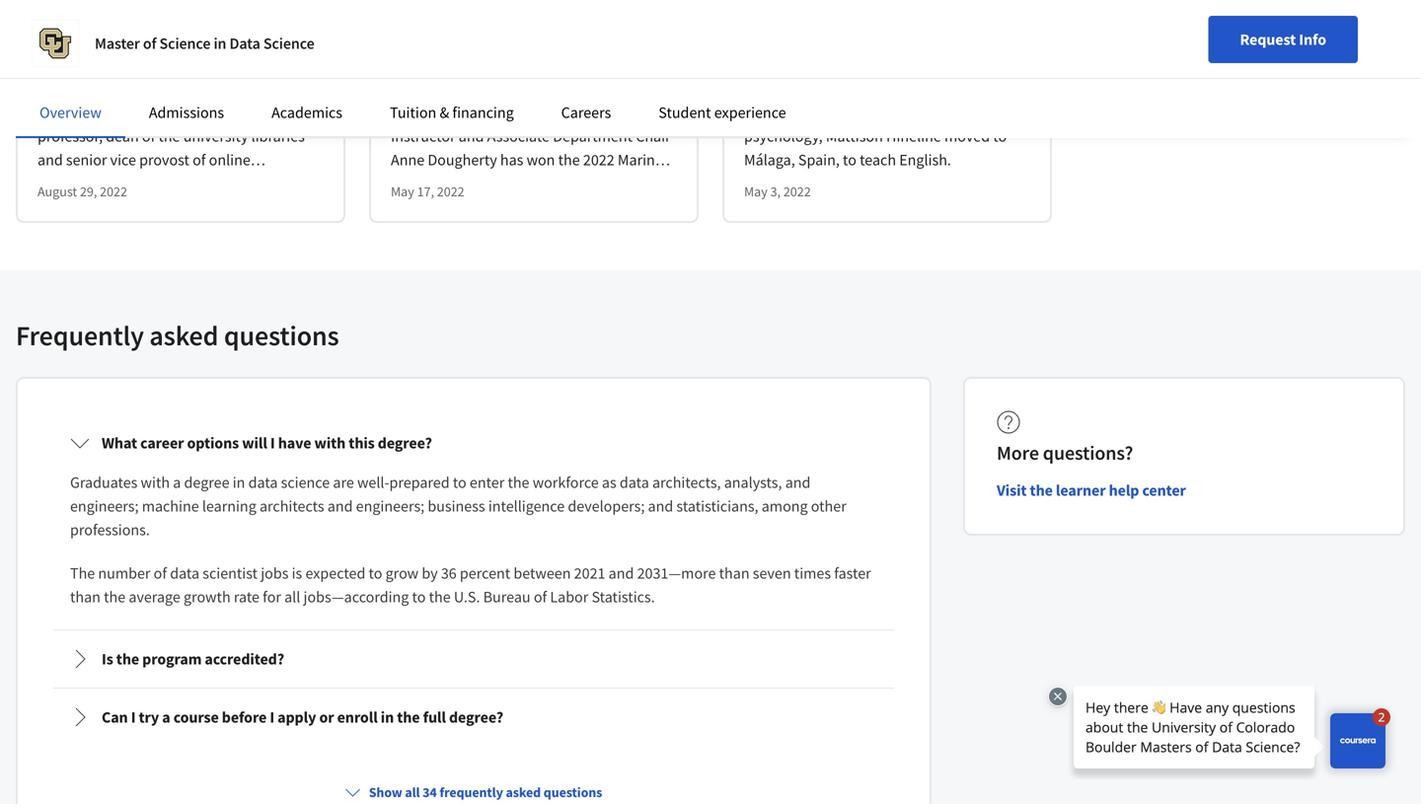 Task type: vqa. For each thing, say whether or not it's contained in the screenshot.
Its
no



Task type: locate. For each thing, give the bounding box(es) containing it.
1 horizontal spatial performance-
[[778, 16, 870, 36]]

can i try a course before i apply or enroll in the full degree?
[[102, 708, 503, 728]]

frequently asked questions
[[16, 318, 339, 353]]

all inside "show all 34 frequently asked questions" dropdown button
[[405, 784, 420, 802]]

2022
[[583, 150, 615, 170], [100, 183, 127, 201], [437, 183, 465, 201], [784, 183, 811, 201]]

the inside a conversation with robert mcdonald, professor, dean of the university libraries and senior vice provost of online education.
[[158, 126, 180, 146]]

i
[[270, 433, 275, 453], [131, 708, 136, 728], [270, 708, 274, 728]]

can up career
[[865, 40, 891, 59]]

with inside the graduates with a degree in data science are well-prepared to enter the workforce as data architects, analysts, and engineers; machine learning architects and engineers; business intelligence developers; and statisticians, among other professions.
[[141, 473, 170, 493]]

spain,
[[798, 150, 840, 170]]

performance- inside with performance-based admissions, mattison hineline can earn a master's and pursue a new career in data science
[[778, 16, 870, 36]]

performance- down boulder
[[155, 40, 247, 59]]

1 horizontal spatial based
[[870, 16, 910, 36]]

data
[[229, 34, 260, 53], [901, 63, 932, 83]]

for left the cu
[[119, 16, 138, 36]]

data inside with performance-based admissions, mattison hineline can earn a master's and pursue a new career in data science
[[901, 63, 932, 83]]

0 vertical spatial for
[[119, 16, 138, 36]]

more questions?
[[997, 441, 1134, 466]]

performance- up the new
[[778, 16, 870, 36]]

earn
[[894, 40, 925, 59]]

to up business
[[453, 473, 467, 493]]

the inside dropdown button
[[116, 650, 139, 669]]

based up the earn
[[870, 16, 910, 36]]

careers link
[[561, 103, 611, 122]]

machine
[[142, 497, 199, 516]]

free,
[[119, 40, 152, 59]]

tuition & financing link
[[390, 103, 514, 122]]

department
[[553, 126, 633, 146]]

seven
[[753, 564, 791, 584]]

in down the earn
[[886, 63, 898, 83]]

can left try
[[102, 708, 128, 728]]

with left her
[[853, 103, 883, 123]]

2022 down department at the top left of page
[[583, 150, 615, 170]]

and up statistics.
[[609, 564, 634, 584]]

to left grow
[[369, 564, 382, 584]]

1 horizontal spatial all
[[405, 784, 420, 802]]

1 vertical spatial based
[[247, 40, 288, 59]]

science right the on
[[263, 34, 315, 53]]

this
[[349, 433, 375, 453]]

may left "3,"
[[744, 183, 768, 201]]

0 horizontal spatial performance-
[[155, 40, 247, 59]]

0 horizontal spatial hineline
[[806, 40, 862, 59]]

data up growth
[[170, 564, 199, 584]]

a right try
[[162, 708, 170, 728]]

august 29, 2022
[[38, 183, 127, 201]]

academics
[[272, 103, 343, 122]]

0 horizontal spatial degree?
[[378, 433, 432, 453]]

than left seven
[[719, 564, 750, 584]]

1 horizontal spatial mattison
[[826, 126, 883, 146]]

with up dean
[[138, 103, 167, 123]]

master's
[[939, 40, 994, 59]]

a right the earn
[[928, 40, 936, 59]]

the right 'is'
[[116, 650, 139, 669]]

and right master's
[[997, 40, 1023, 59]]

in right enroll
[[381, 708, 394, 728]]

2021
[[574, 564, 606, 584]]

1 may from the left
[[391, 183, 414, 201]]

a
[[38, 103, 46, 123]]

will
[[242, 433, 267, 453]]

may for after graduating with her bachelor's in psychology, mattison hineline moved to málaga, spain, to teach english.
[[744, 183, 768, 201]]

1 horizontal spatial can
[[865, 40, 891, 59]]

questions
[[49, 16, 116, 36]]

2022 right 29,
[[100, 183, 127, 201]]

boulder
[[163, 16, 216, 36]]

2022 right "3,"
[[784, 183, 811, 201]]

architects
[[260, 497, 324, 516]]

and up among on the right of page
[[785, 473, 811, 493]]

mattison up "pursue"
[[744, 40, 803, 59]]

well-
[[357, 473, 389, 493]]

0 horizontal spatial based
[[247, 40, 288, 59]]

0 vertical spatial mattison
[[744, 40, 803, 59]]

i left apply
[[270, 708, 274, 728]]

1 vertical spatial hineline
[[886, 126, 942, 146]]

and down architects,
[[648, 497, 673, 516]]

the left full at the bottom of the page
[[397, 708, 420, 728]]

0 horizontal spatial asked
[[149, 318, 218, 353]]

a conversation with robert mcdonald, professor, dean of the university libraries and senior vice provost of online education.
[[38, 103, 305, 194]]

1 horizontal spatial engineers;
[[356, 497, 425, 516]]

with inside what career options will i have with this degree? dropdown button
[[314, 433, 346, 453]]

times
[[794, 564, 831, 584]]

are
[[333, 473, 354, 493]]

faster
[[834, 564, 871, 584]]

grow
[[386, 564, 419, 584]]

program
[[142, 650, 202, 669]]

0 horizontal spatial all
[[284, 587, 300, 607]]

0 vertical spatial can
[[865, 40, 891, 59]]

1 horizontal spatial degree?
[[449, 708, 503, 728]]

than down the
[[70, 587, 101, 607]]

august
[[38, 183, 77, 201]]

1 vertical spatial for
[[263, 587, 281, 607]]

3
[[38, 16, 46, 36]]

is
[[102, 650, 113, 669]]

1 horizontal spatial than
[[719, 564, 750, 584]]

university of colorado boulder logo image
[[32, 20, 79, 67]]

master of science in data science
[[95, 34, 315, 53]]

engineers; down well-
[[356, 497, 425, 516]]

i left try
[[131, 708, 136, 728]]

and inside with performance-based admissions, mattison hineline can earn a master's and pursue a new career in data science
[[997, 40, 1023, 59]]

1 horizontal spatial asked
[[506, 784, 541, 802]]

visit the learner help center link
[[997, 479, 1186, 503]]

0 horizontal spatial mattison
[[744, 40, 803, 59]]

1 vertical spatial degree?
[[449, 708, 503, 728]]

request
[[1240, 30, 1296, 49]]

between
[[514, 564, 571, 584]]

data right as
[[620, 473, 649, 493]]

online
[[209, 150, 251, 170]]

2022 right 17,
[[437, 183, 465, 201]]

&
[[440, 103, 449, 122]]

hineline inside the "after graduating with her bachelor's in psychology, mattison hineline moved to málaga, spain, to teach english."
[[886, 126, 942, 146]]

based inside with performance-based admissions, mattison hineline can earn a master's and pursue a new career in data science
[[870, 16, 910, 36]]

in left growing at the top
[[214, 34, 226, 53]]

senior
[[66, 150, 107, 170]]

1 vertical spatial asked
[[506, 784, 541, 802]]

applied mathematics's own senior instructor and associate department chair anne dougherty has won the 2022 marinus smith award.
[[391, 103, 671, 194]]

and up dougherty
[[459, 126, 484, 146]]

the right won
[[558, 150, 580, 170]]

0 vertical spatial all
[[284, 587, 300, 607]]

0 vertical spatial performance-
[[778, 16, 870, 36]]

0 vertical spatial based
[[870, 16, 910, 36]]

labor
[[550, 587, 589, 607]]

to inside the graduates with a degree in data science are well-prepared to enter the workforce as data architects, analysts, and engineers; machine learning architects and engineers; business intelligence developers; and statisticians, among other professions.
[[453, 473, 467, 493]]

the inside applied mathematics's own senior instructor and associate department chair anne dougherty has won the 2022 marinus smith award.
[[558, 150, 580, 170]]

for inside the number of data scientist jobs is expected to grow by 36 percent between 2021 and 2031—more than seven times faster than the average growth rate for all jobs—according to the u.s. bureau of labor statistics.
[[263, 587, 281, 607]]

collapsed list
[[49, 411, 898, 751]]

is
[[292, 564, 302, 584]]

in up moved
[[982, 103, 995, 123]]

1 horizontal spatial data
[[901, 63, 932, 83]]

data up architects
[[248, 473, 278, 493]]

1 vertical spatial data
[[901, 63, 932, 83]]

1 vertical spatial can
[[102, 708, 128, 728]]

degree? right full at the bottom of the page
[[449, 708, 503, 728]]

science down master's
[[935, 63, 986, 83]]

2022 for a conversation with robert mcdonald, professor, dean of the university libraries and senior vice provost of online education.
[[100, 183, 127, 201]]

science left the on
[[159, 34, 211, 53]]

in
[[214, 34, 226, 53], [886, 63, 898, 83], [982, 103, 995, 123], [233, 473, 245, 493], [381, 708, 394, 728]]

a up machine
[[173, 473, 181, 493]]

career
[[838, 63, 882, 83]]

1 horizontal spatial for
[[263, 587, 281, 607]]

mattison up teach
[[826, 126, 883, 146]]

2 may from the left
[[744, 183, 768, 201]]

after graduating with her bachelor's in psychology, mattison hineline moved to málaga, spain, to teach english.
[[744, 103, 1007, 170]]

1 vertical spatial questions
[[544, 784, 602, 802]]

based inside '3 questions for cu boulder on growing application-free, performance-based degrees'
[[247, 40, 288, 59]]

engineers; down graduates
[[70, 497, 139, 516]]

and inside a conversation with robert mcdonald, professor, dean of the university libraries and senior vice provost of online education.
[[38, 150, 63, 170]]

0 vertical spatial degree?
[[378, 433, 432, 453]]

2022 inside applied mathematics's own senior instructor and associate department chair anne dougherty has won the 2022 marinus smith award.
[[583, 150, 615, 170]]

application-
[[38, 40, 119, 59]]

visit
[[997, 481, 1027, 501]]

frequently
[[440, 784, 503, 802]]

jobs—according
[[304, 587, 409, 607]]

hineline up the new
[[806, 40, 862, 59]]

may left 17,
[[391, 183, 414, 201]]

1 vertical spatial than
[[70, 587, 101, 607]]

all inside the number of data scientist jobs is expected to grow by 36 percent between 2021 and 2031—more than seven times faster than the average growth rate for all jobs—according to the u.s. bureau of labor statistics.
[[284, 587, 300, 607]]

17,
[[417, 183, 434, 201]]

developers;
[[568, 497, 645, 516]]

0 vertical spatial than
[[719, 564, 750, 584]]

pursue
[[744, 63, 791, 83]]

won
[[527, 150, 555, 170]]

the up intelligence
[[508, 473, 530, 493]]

0 vertical spatial asked
[[149, 318, 218, 353]]

questions inside dropdown button
[[544, 784, 602, 802]]

mcdonald,
[[218, 103, 288, 123]]

0 horizontal spatial data
[[170, 564, 199, 584]]

what
[[102, 433, 137, 453]]

0 horizontal spatial can
[[102, 708, 128, 728]]

0 horizontal spatial may
[[391, 183, 414, 201]]

all down is
[[284, 587, 300, 607]]

number
[[98, 564, 151, 584]]

0 horizontal spatial data
[[229, 34, 260, 53]]

2 horizontal spatial data
[[620, 473, 649, 493]]

of down between
[[534, 587, 547, 607]]

with up machine
[[141, 473, 170, 493]]

1 horizontal spatial may
[[744, 183, 768, 201]]

0 horizontal spatial questions
[[224, 318, 339, 353]]

hineline up the english.
[[886, 126, 942, 146]]

0 vertical spatial hineline
[[806, 40, 862, 59]]

the inside the graduates with a degree in data science are well-prepared to enter the workforce as data architects, analysts, and engineers; machine learning architects and engineers; business intelligence developers; and statisticians, among other professions.
[[508, 473, 530, 493]]

2022 for applied mathematics's own senior instructor and associate department chair anne dougherty has won the 2022 marinus smith award.
[[437, 183, 465, 201]]

1 horizontal spatial hineline
[[886, 126, 942, 146]]

and down professor,
[[38, 150, 63, 170]]

academics link
[[272, 103, 343, 122]]

learning
[[202, 497, 256, 516]]

in inside the "after graduating with her bachelor's in psychology, mattison hineline moved to málaga, spain, to teach english."
[[982, 103, 995, 123]]

2 horizontal spatial science
[[935, 63, 986, 83]]

degree? up prepared
[[378, 433, 432, 453]]

1 horizontal spatial science
[[263, 34, 315, 53]]

engineers;
[[70, 497, 139, 516], [356, 497, 425, 516]]

1 horizontal spatial questions
[[544, 784, 602, 802]]

careers
[[561, 103, 611, 122]]

data down the earn
[[901, 63, 932, 83]]

a left the new
[[794, 63, 802, 83]]

for down jobs
[[263, 587, 281, 607]]

0 horizontal spatial than
[[70, 587, 101, 607]]

average
[[129, 587, 180, 607]]

admissions link
[[149, 103, 224, 122]]

with
[[138, 103, 167, 123], [853, 103, 883, 123], [314, 433, 346, 453], [141, 473, 170, 493]]

1 vertical spatial performance-
[[155, 40, 247, 59]]

may for applied mathematics's own senior instructor and associate department chair anne dougherty has won the 2022 marinus smith award.
[[391, 183, 414, 201]]

of right master
[[143, 34, 156, 53]]

in up 'learning'
[[233, 473, 245, 493]]

based down growing at the top
[[247, 40, 288, 59]]

a
[[928, 40, 936, 59], [794, 63, 802, 83], [173, 473, 181, 493], [162, 708, 170, 728]]

0 horizontal spatial for
[[119, 16, 138, 36]]

the up provost
[[158, 126, 180, 146]]

1 vertical spatial all
[[405, 784, 420, 802]]

for inside '3 questions for cu boulder on growing application-free, performance-based degrees'
[[119, 16, 138, 36]]

all left 34
[[405, 784, 420, 802]]

student experience
[[659, 103, 786, 122]]

may
[[391, 183, 414, 201], [744, 183, 768, 201]]

data right boulder
[[229, 34, 260, 53]]

experience
[[714, 103, 786, 122]]

course
[[173, 708, 219, 728]]

of down university
[[193, 150, 206, 170]]

with left the "this"
[[314, 433, 346, 453]]

on
[[219, 16, 237, 36]]

in inside dropdown button
[[381, 708, 394, 728]]

questions
[[224, 318, 339, 353], [544, 784, 602, 802]]

0 horizontal spatial engineers;
[[70, 497, 139, 516]]

enroll
[[337, 708, 378, 728]]

has
[[500, 150, 524, 170]]

1 vertical spatial mattison
[[826, 126, 883, 146]]



Task type: describe. For each thing, give the bounding box(es) containing it.
moved
[[945, 126, 990, 146]]

center
[[1143, 481, 1186, 501]]

in inside the graduates with a degree in data science are well-prepared to enter the workforce as data architects, analysts, and engineers; machine learning architects and engineers; business intelligence developers; and statisticians, among other professions.
[[233, 473, 245, 493]]

graduates with a degree in data science are well-prepared to enter the workforce as data architects, analysts, and engineers; machine learning architects and engineers; business intelligence developers; and statisticians, among other professions.
[[70, 473, 847, 540]]

1 horizontal spatial data
[[248, 473, 278, 493]]

show
[[369, 784, 402, 802]]

scientist
[[203, 564, 258, 584]]

accredited?
[[205, 650, 284, 669]]

0 vertical spatial questions
[[224, 318, 339, 353]]

own
[[542, 103, 571, 123]]

questions?
[[1043, 441, 1134, 466]]

frequently
[[16, 318, 144, 353]]

data inside the number of data scientist jobs is expected to grow by 36 percent between 2021 and 2031—more than seven times faster than the average growth rate for all jobs—according to the u.s. bureau of labor statistics.
[[170, 564, 199, 584]]

request info button
[[1209, 16, 1358, 63]]

2 engineers; from the left
[[356, 497, 425, 516]]

2022 for after graduating with her bachelor's in psychology, mattison hineline moved to málaga, spain, to teach english.
[[784, 183, 811, 201]]

tuition
[[390, 103, 437, 122]]

with inside a conversation with robert mcdonald, professor, dean of the university libraries and senior vice provost of online education.
[[138, 103, 167, 123]]

jobs
[[261, 564, 289, 584]]

is the program accredited? button
[[54, 632, 893, 687]]

show all 34 frequently asked questions button
[[337, 775, 610, 804]]

anne
[[391, 150, 425, 170]]

to right moved
[[993, 126, 1007, 146]]

can inside dropdown button
[[102, 708, 128, 728]]

learner
[[1056, 481, 1106, 501]]

growing
[[240, 16, 296, 36]]

the down number
[[104, 587, 126, 607]]

málaga,
[[744, 150, 795, 170]]

info
[[1299, 30, 1327, 49]]

science
[[281, 473, 330, 493]]

0 vertical spatial data
[[229, 34, 260, 53]]

overview link
[[39, 103, 102, 122]]

2031—more
[[637, 564, 716, 584]]

may 3, 2022
[[744, 183, 811, 201]]

enter
[[470, 473, 505, 493]]

have
[[278, 433, 311, 453]]

after
[[744, 103, 775, 123]]

request info
[[1240, 30, 1327, 49]]

degree
[[184, 473, 230, 493]]

34
[[423, 784, 437, 802]]

asked inside dropdown button
[[506, 784, 541, 802]]

to left teach
[[843, 150, 857, 170]]

associate
[[487, 126, 550, 146]]

chair
[[636, 126, 671, 146]]

more
[[997, 441, 1039, 466]]

marinus
[[618, 150, 670, 170]]

the inside dropdown button
[[397, 708, 420, 728]]

with inside the "after graduating with her bachelor's in psychology, mattison hineline moved to málaga, spain, to teach english."
[[853, 103, 883, 123]]

mathematics's
[[445, 103, 539, 123]]

3,
[[771, 183, 781, 201]]

can i try a course before i apply or enroll in the full degree? button
[[54, 690, 893, 745]]

graduates
[[70, 473, 138, 493]]

among
[[762, 497, 808, 516]]

bureau
[[483, 587, 531, 607]]

with
[[744, 16, 775, 36]]

education.
[[38, 174, 108, 194]]

before
[[222, 708, 267, 728]]

overview
[[39, 103, 102, 122]]

to down by at the left
[[412, 587, 426, 607]]

the down 36
[[429, 587, 451, 607]]

percent
[[460, 564, 511, 584]]

dougherty
[[428, 150, 497, 170]]

degrees
[[38, 63, 91, 83]]

english.
[[899, 150, 951, 170]]

29,
[[80, 183, 97, 201]]

award.
[[433, 174, 479, 194]]

career
[[140, 433, 184, 453]]

her
[[886, 103, 908, 123]]

full
[[423, 708, 446, 728]]

instructor
[[391, 126, 456, 146]]

help
[[1109, 481, 1139, 501]]

cu
[[141, 16, 160, 36]]

and inside the number of data scientist jobs is expected to grow by 36 percent between 2021 and 2031—more than seven times faster than the average growth rate for all jobs—according to the u.s. bureau of labor statistics.
[[609, 564, 634, 584]]

psychology,
[[744, 126, 823, 146]]

of up average
[[154, 564, 167, 584]]

business
[[428, 497, 485, 516]]

financing
[[452, 103, 514, 122]]

architects,
[[652, 473, 721, 493]]

36
[[441, 564, 457, 584]]

libraries
[[251, 126, 305, 146]]

and inside applied mathematics's own senior instructor and associate department chair anne dougherty has won the 2022 marinus smith award.
[[459, 126, 484, 146]]

hineline inside with performance-based admissions, mattison hineline can earn a master's and pursue a new career in data science
[[806, 40, 862, 59]]

0 horizontal spatial science
[[159, 34, 211, 53]]

as
[[602, 473, 617, 493]]

student experience link
[[659, 103, 786, 122]]

robert
[[170, 103, 215, 123]]

visit the learner help center
[[997, 481, 1186, 501]]

is the program accredited?
[[102, 650, 284, 669]]

mattison inside with performance-based admissions, mattison hineline can earn a master's and pursue a new career in data science
[[744, 40, 803, 59]]

bachelor's
[[911, 103, 979, 123]]

what career options will i have with this degree? button
[[54, 416, 893, 471]]

applied
[[391, 103, 442, 123]]

the
[[70, 564, 95, 584]]

performance- inside '3 questions for cu boulder on growing application-free, performance-based degrees'
[[155, 40, 247, 59]]

a inside dropdown button
[[162, 708, 170, 728]]

try
[[139, 708, 159, 728]]

vice
[[110, 150, 136, 170]]

can inside with performance-based admissions, mattison hineline can earn a master's and pursue a new career in data science
[[865, 40, 891, 59]]

dean
[[106, 126, 139, 146]]

what career options will i have with this degree?
[[102, 433, 432, 453]]

of right dean
[[142, 126, 155, 146]]

options
[[187, 433, 239, 453]]

i right "will"
[[270, 433, 275, 453]]

science inside with performance-based admissions, mattison hineline can earn a master's and pursue a new career in data science
[[935, 63, 986, 83]]

a inside the graduates with a degree in data science are well-prepared to enter the workforce as data architects, analysts, and engineers; machine learning architects and engineers; business intelligence developers; and statisticians, among other professions.
[[173, 473, 181, 493]]

in inside with performance-based admissions, mattison hineline can earn a master's and pursue a new career in data science
[[886, 63, 898, 83]]

admissions
[[149, 103, 224, 122]]

and down are
[[327, 497, 353, 516]]

1 engineers; from the left
[[70, 497, 139, 516]]

growth
[[184, 587, 231, 607]]

the right visit
[[1030, 481, 1053, 501]]

mattison inside the "after graduating with her bachelor's in psychology, mattison hineline moved to málaga, spain, to teach english."
[[826, 126, 883, 146]]



